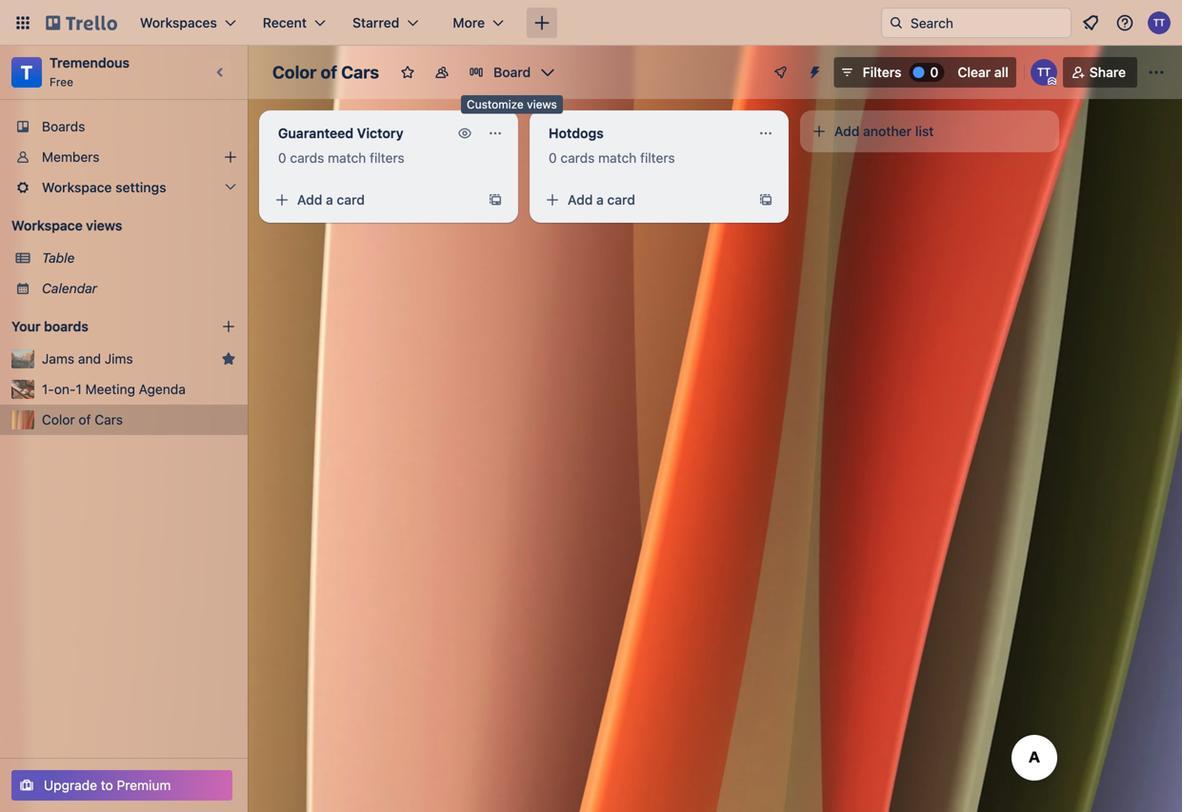 Task type: locate. For each thing, give the bounding box(es) containing it.
color of cars down 1
[[42, 412, 123, 428]]

2 cards from the left
[[561, 150, 595, 166]]

0 horizontal spatial cars
[[95, 412, 123, 428]]

recent button
[[251, 8, 337, 38]]

0 cards match filters down hotdogs text field
[[549, 150, 675, 166]]

0 vertical spatial terry turtle (terryturtle) image
[[1148, 11, 1171, 34]]

automation image
[[800, 57, 827, 84]]

color inside color of cars link
[[42, 412, 75, 428]]

1 horizontal spatial add a card button
[[537, 185, 747, 215]]

0 left 'clear'
[[931, 64, 939, 80]]

match down hotdogs text field
[[599, 150, 637, 166]]

workspace visible image
[[435, 65, 450, 80]]

workspace inside dropdown button
[[42, 180, 112, 195]]

workspace
[[42, 180, 112, 195], [11, 218, 83, 233]]

calendar link
[[42, 279, 236, 298]]

premium
[[117, 778, 171, 794]]

workspace views
[[11, 218, 122, 233]]

views down the board button at top left
[[527, 98, 557, 111]]

1 0 cards match filters from the left
[[278, 150, 405, 166]]

add down guaranteed
[[297, 192, 322, 208]]

0 horizontal spatial a
[[326, 192, 333, 208]]

a for guaranteed victory
[[326, 192, 333, 208]]

0 cards match filters
[[278, 150, 405, 166], [549, 150, 675, 166]]

0 vertical spatial cars
[[341, 62, 379, 82]]

color down on-
[[42, 412, 75, 428]]

add board image
[[221, 319, 236, 334]]

1 horizontal spatial 0 cards match filters
[[549, 150, 675, 166]]

1 horizontal spatial views
[[527, 98, 557, 111]]

1 horizontal spatial a
[[597, 192, 604, 208]]

1 filters from the left
[[370, 150, 405, 166]]

workspace navigation collapse icon image
[[208, 59, 234, 86]]

terry turtle (terryturtle) image right open information menu icon
[[1148, 11, 1171, 34]]

of inside board name text box
[[321, 62, 337, 82]]

cards down hotdogs
[[561, 150, 595, 166]]

add left another at the right top of the page
[[835, 123, 860, 139]]

1 card from the left
[[337, 192, 365, 208]]

0 down guaranteed
[[278, 150, 287, 166]]

clear
[[958, 64, 991, 80]]

0 cards match filters down guaranteed victory
[[278, 150, 405, 166]]

views down the workspace settings
[[86, 218, 122, 233]]

more button
[[441, 8, 516, 38]]

a for hotdogs
[[597, 192, 604, 208]]

1
[[76, 382, 82, 397]]

color of cars down recent dropdown button
[[273, 62, 379, 82]]

0 vertical spatial of
[[321, 62, 337, 82]]

card down hotdogs text field
[[608, 192, 636, 208]]

a down hotdogs
[[597, 192, 604, 208]]

workspace up table
[[11, 218, 83, 233]]

Board name text field
[[263, 57, 389, 88]]

a down guaranteed victory
[[326, 192, 333, 208]]

card for guaranteed victory
[[337, 192, 365, 208]]

boards link
[[0, 111, 248, 142]]

workspaces
[[140, 15, 217, 30]]

calendar
[[42, 281, 97, 296]]

card down guaranteed victory 'text field'
[[337, 192, 365, 208]]

1 add a card from the left
[[297, 192, 365, 208]]

0 down hotdogs
[[549, 150, 557, 166]]

0 horizontal spatial cards
[[290, 150, 324, 166]]

color of cars inside board name text box
[[273, 62, 379, 82]]

back to home image
[[46, 8, 117, 38]]

2 add a card from the left
[[568, 192, 636, 208]]

1 vertical spatial cars
[[95, 412, 123, 428]]

cars
[[341, 62, 379, 82], [95, 412, 123, 428]]

views inside tooltip
[[527, 98, 557, 111]]

card for hotdogs
[[608, 192, 636, 208]]

filters down victory
[[370, 150, 405, 166]]

1 vertical spatial color
[[42, 412, 75, 428]]

1 horizontal spatial match
[[599, 150, 637, 166]]

2 horizontal spatial 0
[[931, 64, 939, 80]]

0 horizontal spatial filters
[[370, 150, 405, 166]]

0
[[931, 64, 939, 80], [278, 150, 287, 166], [549, 150, 557, 166]]

2 a from the left
[[597, 192, 604, 208]]

1 match from the left
[[328, 150, 366, 166]]

workspace settings
[[42, 180, 166, 195]]

match down guaranteed victory
[[328, 150, 366, 166]]

2 card from the left
[[608, 192, 636, 208]]

0 horizontal spatial terry turtle (terryturtle) image
[[1031, 59, 1058, 86]]

Hotdogs text field
[[537, 118, 747, 149]]

a
[[326, 192, 333, 208], [597, 192, 604, 208]]

filters
[[863, 64, 902, 80]]

1 horizontal spatial cars
[[341, 62, 379, 82]]

0 vertical spatial color
[[273, 62, 317, 82]]

1 vertical spatial workspace
[[11, 218, 83, 233]]

match
[[328, 150, 366, 166], [599, 150, 637, 166]]

1 horizontal spatial 0
[[549, 150, 557, 166]]

show menu image
[[1147, 63, 1166, 82]]

create board or workspace image
[[533, 13, 552, 32]]

Guaranteed Victory text field
[[267, 118, 450, 149]]

terry turtle (terryturtle) image right "all"
[[1031, 59, 1058, 86]]

1 cards from the left
[[290, 150, 324, 166]]

0 horizontal spatial color of cars
[[42, 412, 123, 428]]

2 add a card button from the left
[[537, 185, 747, 215]]

1 horizontal spatial add a card
[[568, 192, 636, 208]]

workspace down members
[[42, 180, 112, 195]]

2 0 cards match filters from the left
[[549, 150, 675, 166]]

terry turtle (terryturtle) image
[[1148, 11, 1171, 34], [1031, 59, 1058, 86]]

color of cars
[[273, 62, 379, 82], [42, 412, 123, 428]]

1 horizontal spatial of
[[321, 62, 337, 82]]

victory
[[357, 125, 404, 141]]

clear all
[[958, 64, 1009, 80]]

list
[[916, 123, 934, 139]]

1 horizontal spatial add
[[568, 192, 593, 208]]

of down recent dropdown button
[[321, 62, 337, 82]]

1 vertical spatial color of cars
[[42, 412, 123, 428]]

0 horizontal spatial add a card button
[[267, 185, 476, 215]]

1 add a card button from the left
[[267, 185, 476, 215]]

0 horizontal spatial 0 cards match filters
[[278, 150, 405, 166]]

add a card down guaranteed victory
[[297, 192, 365, 208]]

add a card button down hotdogs text field
[[537, 185, 747, 215]]

card
[[337, 192, 365, 208], [608, 192, 636, 208]]

cars inside board name text box
[[341, 62, 379, 82]]

free
[[50, 75, 73, 89]]

starred button
[[341, 8, 430, 38]]

jims
[[105, 351, 133, 367]]

of down 1
[[79, 412, 91, 428]]

more
[[453, 15, 485, 30]]

0 horizontal spatial add
[[297, 192, 322, 208]]

1 horizontal spatial cards
[[561, 150, 595, 166]]

color inside board name text box
[[273, 62, 317, 82]]

add down hotdogs
[[568, 192, 593, 208]]

on-
[[54, 382, 76, 397]]

customize
[[467, 98, 524, 111]]

create from template… image
[[759, 193, 774, 208]]

0 vertical spatial color of cars
[[273, 62, 379, 82]]

0 horizontal spatial color
[[42, 412, 75, 428]]

customize views
[[467, 98, 557, 111]]

views
[[527, 98, 557, 111], [86, 218, 122, 233]]

1 horizontal spatial color of cars
[[273, 62, 379, 82]]

your
[[11, 319, 41, 334]]

another
[[863, 123, 912, 139]]

1 vertical spatial views
[[86, 218, 122, 233]]

jams and jims
[[42, 351, 133, 367]]

Search field
[[904, 9, 1071, 37]]

0 vertical spatial views
[[527, 98, 557, 111]]

1 horizontal spatial color
[[273, 62, 317, 82]]

cards down guaranteed
[[290, 150, 324, 166]]

add a card button
[[267, 185, 476, 215], [537, 185, 747, 215]]

your boards
[[11, 319, 88, 334]]

workspace for workspace views
[[11, 218, 83, 233]]

add a card down hotdogs
[[568, 192, 636, 208]]

1 horizontal spatial filters
[[640, 150, 675, 166]]

of
[[321, 62, 337, 82], [79, 412, 91, 428]]

0 horizontal spatial card
[[337, 192, 365, 208]]

tremendous link
[[50, 55, 130, 71]]

jams and jims link
[[42, 350, 213, 369]]

0 horizontal spatial match
[[328, 150, 366, 166]]

color
[[273, 62, 317, 82], [42, 412, 75, 428]]

t link
[[11, 57, 42, 88]]

filters
[[370, 150, 405, 166], [640, 150, 675, 166]]

board
[[494, 64, 531, 80]]

boards
[[44, 319, 88, 334]]

0 horizontal spatial add a card
[[297, 192, 365, 208]]

add a card
[[297, 192, 365, 208], [568, 192, 636, 208]]

0 vertical spatial workspace
[[42, 180, 112, 195]]

0 horizontal spatial 0
[[278, 150, 287, 166]]

star or unstar board image
[[400, 65, 416, 80]]

2 horizontal spatial add
[[835, 123, 860, 139]]

1 vertical spatial terry turtle (terryturtle) image
[[1031, 59, 1058, 86]]

views for workspace views
[[86, 218, 122, 233]]

upgrade
[[44, 778, 97, 794]]

cars down meeting
[[95, 412, 123, 428]]

table link
[[42, 249, 236, 268]]

filters down hotdogs text field
[[640, 150, 675, 166]]

workspace for workspace settings
[[42, 180, 112, 195]]

0 notifications image
[[1080, 11, 1103, 34]]

add for hotdogs
[[568, 192, 593, 208]]

add
[[835, 123, 860, 139], [297, 192, 322, 208], [568, 192, 593, 208]]

1 vertical spatial of
[[79, 412, 91, 428]]

add a card button for hotdogs
[[537, 185, 747, 215]]

hotdogs
[[549, 125, 604, 141]]

0 horizontal spatial views
[[86, 218, 122, 233]]

cards
[[290, 150, 324, 166], [561, 150, 595, 166]]

add another list button
[[800, 111, 1060, 152]]

1 a from the left
[[326, 192, 333, 208]]

add a card button down victory
[[267, 185, 476, 215]]

primary element
[[0, 0, 1183, 46]]

cars left star or unstar board image
[[341, 62, 379, 82]]

1 horizontal spatial card
[[608, 192, 636, 208]]

color down recent dropdown button
[[273, 62, 317, 82]]

guaranteed
[[278, 125, 354, 141]]



Task type: describe. For each thing, give the bounding box(es) containing it.
add another list
[[835, 123, 934, 139]]

meeting
[[85, 382, 135, 397]]

0 horizontal spatial of
[[79, 412, 91, 428]]

settings
[[115, 180, 166, 195]]

starred icon image
[[221, 352, 236, 367]]

to
[[101, 778, 113, 794]]

clear all button
[[951, 57, 1017, 88]]

1-on-1 meeting agenda
[[42, 382, 186, 397]]

2 match from the left
[[599, 150, 637, 166]]

workspaces button
[[129, 8, 248, 38]]

jams
[[42, 351, 74, 367]]

1 horizontal spatial terry turtle (terryturtle) image
[[1148, 11, 1171, 34]]

board button
[[461, 57, 563, 88]]

create from template… image
[[488, 193, 503, 208]]

agenda
[[139, 382, 186, 397]]

add a card button for guaranteed victory
[[267, 185, 476, 215]]

add for guaranteed victory
[[297, 192, 322, 208]]

share button
[[1063, 57, 1138, 88]]

open information menu image
[[1116, 13, 1135, 32]]

2 filters from the left
[[640, 150, 675, 166]]

1-on-1 meeting agenda link
[[42, 380, 236, 399]]

members
[[42, 149, 100, 165]]

all
[[995, 64, 1009, 80]]

this member is an admin of this board. image
[[1048, 77, 1057, 86]]

add inside button
[[835, 123, 860, 139]]

members link
[[0, 142, 248, 172]]

t
[[21, 61, 33, 83]]

starred
[[353, 15, 400, 30]]

views for customize views
[[527, 98, 557, 111]]

power ups image
[[774, 65, 789, 80]]

workspace settings button
[[0, 172, 248, 203]]

add a card for guaranteed victory
[[297, 192, 365, 208]]

add a card for hotdogs
[[568, 192, 636, 208]]

customize views tooltip
[[461, 95, 563, 114]]

upgrade to premium
[[44, 778, 171, 794]]

table
[[42, 250, 75, 266]]

share
[[1090, 64, 1126, 80]]

recent
[[263, 15, 307, 30]]

your boards with 3 items element
[[11, 315, 193, 338]]

search image
[[889, 15, 904, 30]]

tremendous
[[50, 55, 130, 71]]

1-
[[42, 382, 54, 397]]

boards
[[42, 119, 85, 134]]

and
[[78, 351, 101, 367]]

tremendous free
[[50, 55, 130, 89]]

upgrade to premium link
[[11, 771, 233, 801]]

color of cars link
[[42, 411, 236, 430]]

guaranteed victory
[[278, 125, 404, 141]]



Task type: vqa. For each thing, say whether or not it's contained in the screenshot.
the match
yes



